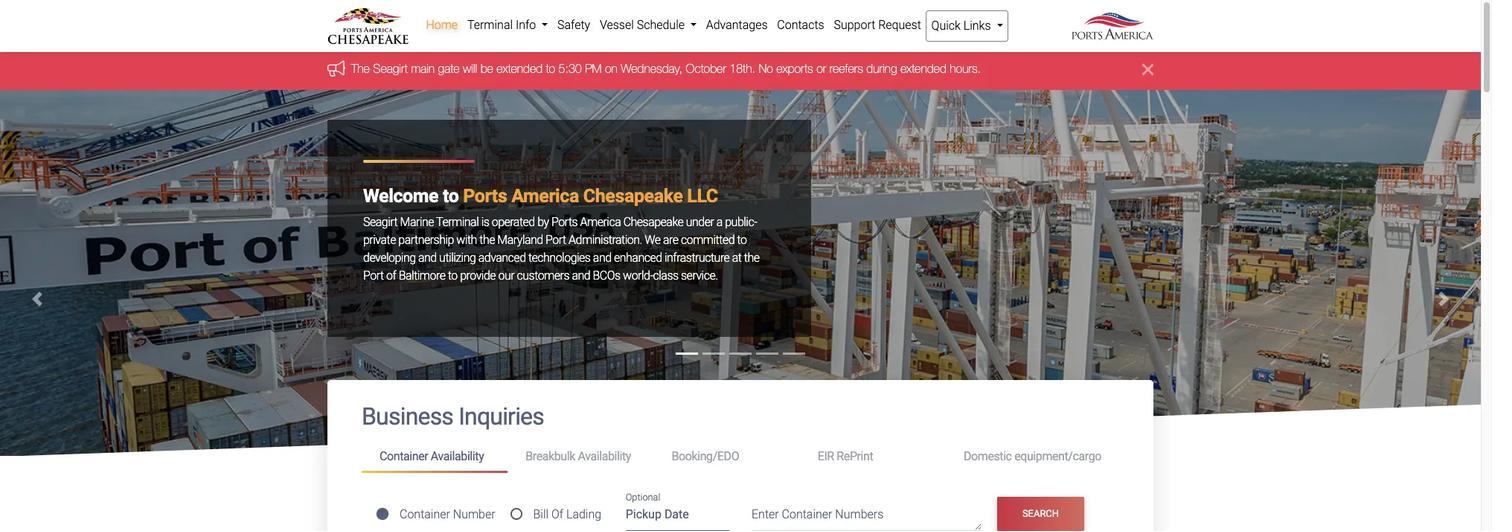 Task type: describe. For each thing, give the bounding box(es) containing it.
advantages
[[706, 18, 768, 32]]

availability for container availability
[[431, 450, 484, 464]]

0 vertical spatial chesapeake
[[583, 185, 683, 207]]

terminal info
[[467, 18, 539, 32]]

contacts link
[[773, 10, 829, 40]]

during
[[867, 62, 897, 75]]

eir reprint
[[818, 450, 873, 464]]

america inside seagirt marine terminal is operated by ports america chesapeake under a public- private partnership with the maryland port administration.                         we are committed to developing and utilizing advanced technologies and enhanced infrastructure at the port of baltimore to provide                         our customers and bcos world-class service.
[[580, 215, 621, 229]]

number
[[453, 508, 495, 522]]

ports inside seagirt marine terminal is operated by ports america chesapeake under a public- private partnership with the maryland port administration.                         we are committed to developing and utilizing advanced technologies and enhanced infrastructure at the port of baltimore to provide                         our customers and bcos world-class service.
[[552, 215, 578, 229]]

lading
[[566, 508, 602, 522]]

maryland
[[498, 233, 543, 247]]

no
[[759, 62, 773, 75]]

optional
[[626, 492, 661, 503]]

booking/edo link
[[654, 444, 800, 471]]

we
[[645, 233, 661, 247]]

container number
[[400, 508, 495, 522]]

at
[[732, 251, 742, 265]]

1 horizontal spatial and
[[572, 269, 590, 283]]

enter container numbers
[[752, 508, 884, 522]]

terminal info link
[[463, 10, 553, 40]]

domestic equipment/cargo
[[964, 450, 1102, 464]]

home
[[426, 18, 458, 32]]

0 horizontal spatial america
[[512, 185, 579, 207]]

1 vertical spatial port
[[363, 269, 384, 283]]

provide
[[460, 269, 496, 283]]

advanced
[[478, 251, 526, 265]]

world-
[[623, 269, 653, 283]]

eir reprint link
[[800, 444, 946, 471]]

to down 'public-'
[[737, 233, 747, 247]]

breakbulk
[[526, 450, 575, 464]]

our
[[498, 269, 514, 283]]

1 extended from the left
[[497, 62, 543, 75]]

marine
[[400, 215, 434, 229]]

wednesday,
[[621, 62, 683, 75]]

october
[[686, 62, 726, 75]]

business inquiries
[[362, 403, 544, 431]]

infrastructure
[[665, 251, 730, 265]]

safety link
[[553, 10, 595, 40]]

support request link
[[829, 10, 926, 40]]

public-
[[725, 215, 757, 229]]

domestic equipment/cargo link
[[946, 444, 1120, 471]]

request
[[879, 18, 921, 32]]

exports
[[777, 62, 813, 75]]

numbers
[[835, 508, 884, 522]]

quick
[[932, 19, 961, 33]]

of
[[552, 508, 564, 522]]

on
[[605, 62, 618, 75]]

safety
[[558, 18, 590, 32]]

info
[[516, 18, 536, 32]]

to down utilizing
[[448, 269, 458, 283]]

is
[[481, 215, 489, 229]]

to up the with at the left top of the page
[[443, 185, 459, 207]]

quick links link
[[926, 10, 1009, 42]]

operated
[[492, 215, 535, 229]]

main
[[411, 62, 435, 75]]

seagirt marine terminal is operated by ports america chesapeake under a public- private partnership with the maryland port administration.                         we are committed to developing and utilizing advanced technologies and enhanced infrastructure at the port of baltimore to provide                         our customers and bcos world-class service.
[[363, 215, 760, 283]]

will
[[463, 62, 477, 75]]

business
[[362, 403, 453, 431]]

support request
[[834, 18, 921, 32]]

class
[[653, 269, 679, 283]]

vessel
[[600, 18, 634, 32]]

chesapeake inside seagirt marine terminal is operated by ports america chesapeake under a public- private partnership with the maryland port administration.                         we are committed to developing and utilizing advanced technologies and enhanced infrastructure at the port of baltimore to provide                         our customers and bcos world-class service.
[[624, 215, 684, 229]]

0 horizontal spatial ports
[[463, 185, 507, 207]]

search button
[[997, 497, 1085, 531]]

contacts
[[777, 18, 825, 32]]

seagirt inside 'alert'
[[373, 62, 408, 75]]

the seagirt main gate will be extended to 5:30 pm on wednesday, october 18th.  no exports or reefers during extended hours.
[[351, 62, 981, 75]]

2 extended from the left
[[901, 62, 947, 75]]

enhanced
[[614, 251, 662, 265]]

seagirt inside seagirt marine terminal is operated by ports america chesapeake under a public- private partnership with the maryland port administration.                         we are committed to developing and utilizing advanced technologies and enhanced infrastructure at the port of baltimore to provide                         our customers and bcos world-class service.
[[363, 215, 398, 229]]

reefers
[[830, 62, 863, 75]]

utilizing
[[439, 251, 476, 265]]

support
[[834, 18, 876, 32]]

developing
[[363, 251, 416, 265]]

ports america chesapeake image
[[0, 90, 1481, 532]]

under
[[686, 215, 714, 229]]

the seagirt main gate will be extended to 5:30 pm on wednesday, october 18th.  no exports or reefers during extended hours. alert
[[0, 49, 1481, 90]]

eir
[[818, 450, 834, 464]]

administration.
[[569, 233, 642, 247]]

breakbulk availability link
[[508, 444, 654, 471]]

0 vertical spatial the
[[480, 233, 495, 247]]

links
[[964, 19, 991, 33]]



Task type: vqa. For each thing, say whether or not it's contained in the screenshot.
hours.
yes



Task type: locate. For each thing, give the bounding box(es) containing it.
to inside 'alert'
[[546, 62, 555, 75]]

america
[[512, 185, 579, 207], [580, 215, 621, 229]]

1 horizontal spatial availability
[[578, 450, 631, 464]]

and down partnership
[[418, 251, 437, 265]]

and left bcos
[[572, 269, 590, 283]]

container for container number
[[400, 508, 450, 522]]

2 availability from the left
[[578, 450, 631, 464]]

container availability link
[[362, 444, 508, 473]]

welcome
[[363, 185, 439, 207]]

close image
[[1143, 61, 1154, 78]]

pm
[[585, 62, 602, 75]]

and down administration.
[[593, 251, 612, 265]]

or
[[817, 62, 826, 75]]

container
[[380, 450, 428, 464], [400, 508, 450, 522], [782, 508, 833, 522]]

Optional text field
[[626, 503, 730, 532]]

18th.
[[730, 62, 756, 75]]

ports right by on the left
[[552, 215, 578, 229]]

1 vertical spatial the
[[744, 251, 760, 265]]

container down business
[[380, 450, 428, 464]]

1 horizontal spatial the
[[744, 251, 760, 265]]

terminal up the with at the left top of the page
[[436, 215, 479, 229]]

0 vertical spatial america
[[512, 185, 579, 207]]

baltimore
[[399, 269, 446, 283]]

0 vertical spatial seagirt
[[373, 62, 408, 75]]

private
[[363, 233, 396, 247]]

availability down business inquiries
[[431, 450, 484, 464]]

to left 5:30
[[546, 62, 555, 75]]

enter
[[752, 508, 779, 522]]

0 horizontal spatial extended
[[497, 62, 543, 75]]

of
[[386, 269, 396, 283]]

port left of
[[363, 269, 384, 283]]

1 vertical spatial ports
[[552, 215, 578, 229]]

container availability
[[380, 450, 484, 464]]

bcos
[[593, 269, 621, 283]]

advantages link
[[701, 10, 773, 40]]

1 vertical spatial seagirt
[[363, 215, 398, 229]]

vessel schedule
[[600, 18, 688, 32]]

a
[[717, 215, 723, 229]]

bill
[[533, 508, 549, 522]]

container left number
[[400, 508, 450, 522]]

0 horizontal spatial and
[[418, 251, 437, 265]]

quick links
[[932, 19, 994, 33]]

1 horizontal spatial america
[[580, 215, 621, 229]]

search
[[1023, 508, 1059, 520]]

technologies
[[528, 251, 591, 265]]

ports
[[463, 185, 507, 207], [552, 215, 578, 229]]

0 horizontal spatial port
[[363, 269, 384, 283]]

equipment/cargo
[[1015, 450, 1102, 464]]

partnership
[[398, 233, 454, 247]]

extended right be at the left of page
[[497, 62, 543, 75]]

booking/edo
[[672, 450, 739, 464]]

terminal inside seagirt marine terminal is operated by ports america chesapeake under a public- private partnership with the maryland port administration.                         we are committed to developing and utilizing advanced technologies and enhanced infrastructure at the port of baltimore to provide                         our customers and bcos world-class service.
[[436, 215, 479, 229]]

chesapeake
[[583, 185, 683, 207], [624, 215, 684, 229]]

are
[[663, 233, 679, 247]]

5:30
[[559, 62, 582, 75]]

1 horizontal spatial extended
[[901, 62, 947, 75]]

availability right breakbulk
[[578, 450, 631, 464]]

america up administration.
[[580, 215, 621, 229]]

2 horizontal spatial and
[[593, 251, 612, 265]]

the down is
[[480, 233, 495, 247]]

extended
[[497, 62, 543, 75], [901, 62, 947, 75]]

be
[[481, 62, 493, 75]]

1 vertical spatial chesapeake
[[624, 215, 684, 229]]

the
[[351, 62, 370, 75]]

reprint
[[837, 450, 873, 464]]

0 vertical spatial port
[[546, 233, 566, 247]]

1 vertical spatial terminal
[[436, 215, 479, 229]]

Enter Container Numbers text field
[[752, 506, 982, 532]]

hours.
[[950, 62, 981, 75]]

america up by on the left
[[512, 185, 579, 207]]

domestic
[[964, 450, 1012, 464]]

0 horizontal spatial availability
[[431, 450, 484, 464]]

port up the technologies
[[546, 233, 566, 247]]

terminal inside 'link'
[[467, 18, 513, 32]]

seagirt right the
[[373, 62, 408, 75]]

and
[[418, 251, 437, 265], [593, 251, 612, 265], [572, 269, 590, 283]]

container for container availability
[[380, 450, 428, 464]]

extended right "during"
[[901, 62, 947, 75]]

home link
[[421, 10, 463, 40]]

container right 'enter'
[[782, 508, 833, 522]]

welcome to ports america chesapeake llc
[[363, 185, 718, 207]]

by
[[538, 215, 549, 229]]

customers
[[517, 269, 569, 283]]

1 horizontal spatial ports
[[552, 215, 578, 229]]

service.
[[681, 269, 718, 283]]

the seagirt main gate will be extended to 5:30 pm on wednesday, october 18th.  no exports or reefers during extended hours. link
[[351, 62, 981, 75]]

bill of lading
[[533, 508, 602, 522]]

gate
[[438, 62, 460, 75]]

terminal
[[467, 18, 513, 32], [436, 215, 479, 229]]

inquiries
[[459, 403, 544, 431]]

availability
[[431, 450, 484, 464], [578, 450, 631, 464]]

the right at
[[744, 251, 760, 265]]

vessel schedule link
[[595, 10, 701, 40]]

port
[[546, 233, 566, 247], [363, 269, 384, 283]]

committed
[[681, 233, 735, 247]]

breakbulk availability
[[526, 450, 631, 464]]

1 horizontal spatial port
[[546, 233, 566, 247]]

with
[[457, 233, 477, 247]]

0 vertical spatial ports
[[463, 185, 507, 207]]

ports up is
[[463, 185, 507, 207]]

1 vertical spatial america
[[580, 215, 621, 229]]

1 availability from the left
[[431, 450, 484, 464]]

0 horizontal spatial the
[[480, 233, 495, 247]]

seagirt up private
[[363, 215, 398, 229]]

terminal left info
[[467, 18, 513, 32]]

to
[[546, 62, 555, 75], [443, 185, 459, 207], [737, 233, 747, 247], [448, 269, 458, 283]]

bullhorn image
[[328, 60, 351, 77]]

0 vertical spatial terminal
[[467, 18, 513, 32]]

availability for breakbulk availability
[[578, 450, 631, 464]]

schedule
[[637, 18, 685, 32]]

llc
[[687, 185, 718, 207]]



